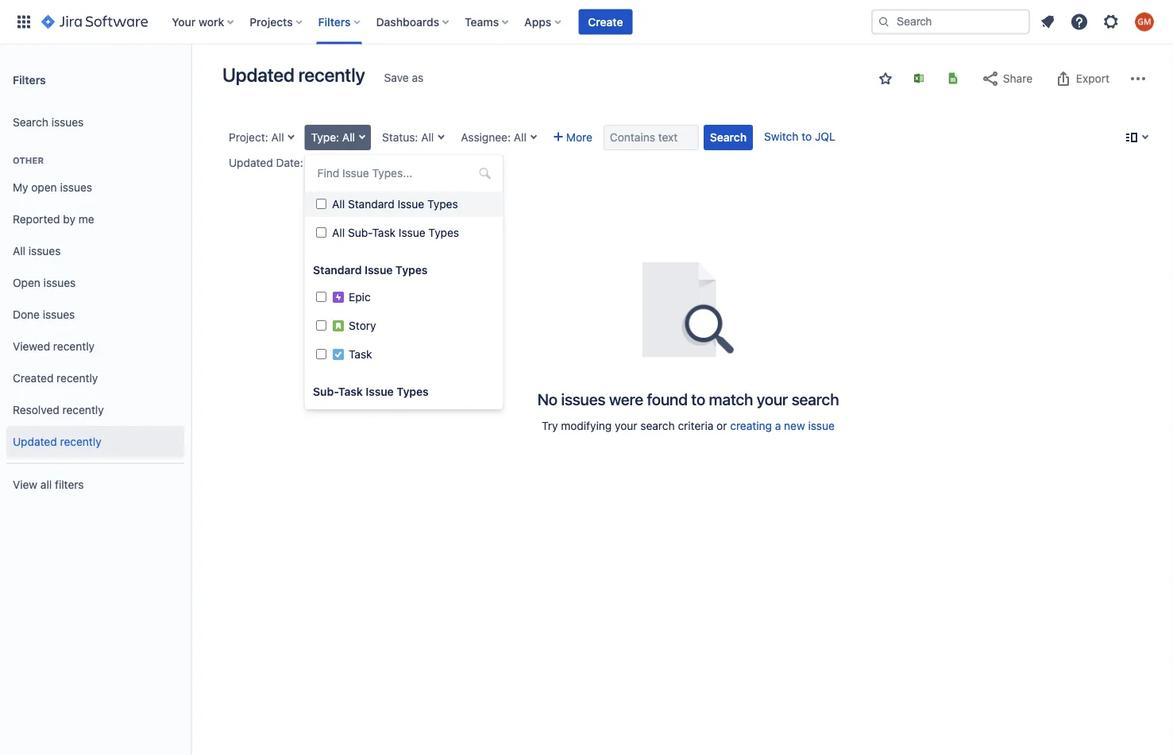 Task type: vqa. For each thing, say whether or not it's contained in the screenshot.
'Save as' button
yes



Task type: describe. For each thing, give the bounding box(es) containing it.
all right the 'status:'
[[421, 131, 434, 144]]

were
[[610, 389, 644, 408]]

status:
[[382, 131, 418, 144]]

switch
[[765, 130, 799, 143]]

search image
[[878, 15, 891, 28]]

all
[[40, 478, 52, 491]]

your profile and settings image
[[1136, 12, 1155, 31]]

all up standard issue types
[[332, 226, 345, 239]]

sub-task issue types
[[313, 385, 429, 398]]

search issues link
[[6, 107, 184, 138]]

teams
[[465, 15, 499, 28]]

all inside other "group"
[[13, 244, 25, 258]]

open issues
[[13, 276, 76, 289]]

project: all
[[229, 131, 284, 144]]

done issues link
[[6, 299, 184, 331]]

filters
[[55, 478, 84, 491]]

creating
[[731, 419, 773, 432]]

viewed recently link
[[6, 331, 184, 362]]

recently for created recently link
[[57, 372, 98, 385]]

1 vertical spatial your
[[615, 419, 638, 432]]

type:
[[311, 131, 340, 144]]

all right the 'assignee:'
[[514, 131, 527, 144]]

date:
[[276, 156, 303, 169]]

your
[[172, 15, 196, 28]]

0 vertical spatial sub-
[[348, 226, 372, 239]]

all issues link
[[6, 235, 184, 267]]

search issues
[[13, 116, 84, 129]]

banner containing your work
[[0, 0, 1174, 45]]

types down 'find issue types...' field
[[427, 198, 458, 211]]

save
[[384, 71, 409, 84]]

reported by me
[[13, 213, 94, 226]]

more button
[[548, 125, 599, 150]]

resolved recently
[[13, 403, 104, 417]]

open
[[13, 276, 40, 289]]

teams button
[[460, 9, 515, 35]]

types down "all sub-task issue types"
[[395, 263, 428, 277]]

issue up epic
[[364, 263, 393, 277]]

1 horizontal spatial search
[[792, 389, 840, 408]]

Search field
[[872, 9, 1031, 35]]

switch to jql link
[[765, 130, 836, 143]]

projects
[[250, 15, 293, 28]]

0 horizontal spatial to
[[692, 389, 706, 408]]

jql
[[815, 130, 836, 143]]

0 horizontal spatial sub-
[[313, 385, 338, 398]]

a
[[776, 419, 782, 432]]

issue
[[809, 419, 835, 432]]

0 vertical spatial your
[[757, 389, 789, 408]]

apps button
[[520, 9, 568, 35]]

issues for search issues
[[51, 116, 84, 129]]

work
[[199, 15, 224, 28]]

2 vertical spatial task
[[338, 385, 363, 398]]

no
[[538, 389, 558, 408]]

view all filters
[[13, 478, 84, 491]]

viewed recently
[[13, 340, 95, 353]]

recently for resolved recently link
[[62, 403, 104, 417]]

recently for updated recently link
[[60, 435, 101, 448]]

all right the 'type:'
[[343, 131, 355, 144]]

standard issue types
[[313, 263, 428, 277]]

by
[[63, 213, 76, 226]]

updated for updated date: dropdown button
[[229, 156, 273, 169]]

my open issues link
[[6, 172, 184, 203]]

updated for updated recently link
[[13, 435, 57, 448]]

issues for no issues were found to match your search
[[562, 389, 606, 408]]

share link
[[974, 66, 1041, 91]]

types down all standard issue types
[[428, 226, 459, 239]]

switch to jql
[[765, 130, 836, 143]]

view
[[13, 478, 37, 491]]

open in google sheets image
[[947, 72, 960, 85]]

type: all
[[311, 131, 355, 144]]

issues for all issues
[[28, 244, 61, 258]]

status: all
[[382, 131, 434, 144]]

search for search
[[711, 131, 747, 144]]

standard issue types element
[[305, 285, 504, 369]]

search button
[[704, 125, 754, 150]]

create button
[[579, 9, 633, 35]]

all up updated date:
[[271, 131, 284, 144]]

dashboards button
[[372, 9, 456, 35]]

notifications image
[[1039, 12, 1058, 31]]

save as
[[384, 71, 424, 84]]

other
[[13, 155, 44, 166]]

apps
[[525, 15, 552, 28]]

small image
[[880, 72, 893, 85]]

recently for viewed recently link
[[53, 340, 95, 353]]



Task type: locate. For each thing, give the bounding box(es) containing it.
task
[[372, 226, 396, 239], [349, 348, 372, 361], [338, 385, 363, 398]]

0 horizontal spatial your
[[615, 419, 638, 432]]

types down standard issue types element
[[396, 385, 429, 398]]

jira software image
[[41, 12, 148, 31], [41, 12, 148, 31]]

create
[[588, 15, 624, 28]]

updated inside dropdown button
[[229, 156, 273, 169]]

search
[[792, 389, 840, 408], [641, 419, 675, 432]]

None checkbox
[[316, 199, 326, 209], [316, 292, 326, 302], [316, 349, 326, 359], [316, 199, 326, 209], [316, 292, 326, 302], [316, 349, 326, 359]]

your
[[757, 389, 789, 408], [615, 419, 638, 432]]

0 vertical spatial search
[[792, 389, 840, 408]]

0 vertical spatial to
[[802, 130, 812, 143]]

1 vertical spatial to
[[692, 389, 706, 408]]

or
[[717, 419, 728, 432]]

resolved recently link
[[6, 394, 184, 426]]

all down updated date: dropdown button
[[332, 198, 345, 211]]

your up a
[[757, 389, 789, 408]]

issues
[[51, 116, 84, 129], [60, 181, 92, 194], [28, 244, 61, 258], [43, 276, 76, 289], [43, 308, 75, 321], [562, 389, 606, 408]]

search inside button
[[711, 131, 747, 144]]

1 vertical spatial updated
[[229, 156, 273, 169]]

help image
[[1071, 12, 1090, 31]]

0 vertical spatial filters
[[318, 15, 351, 28]]

1 horizontal spatial updated recently
[[223, 64, 365, 86]]

1 horizontal spatial search
[[711, 131, 747, 144]]

task inside standard issue types element
[[349, 348, 372, 361]]

issue down "story"
[[365, 385, 394, 398]]

search up issue
[[792, 389, 840, 408]]

0 horizontal spatial updated recently
[[13, 435, 101, 448]]

standard up epic
[[313, 263, 362, 277]]

filters button
[[314, 9, 367, 35]]

match
[[709, 389, 754, 408]]

None checkbox
[[316, 227, 326, 238], [316, 320, 326, 331], [316, 227, 326, 238], [316, 320, 326, 331]]

creating a new issue link
[[731, 419, 835, 432]]

try
[[542, 419, 558, 432]]

share
[[1004, 72, 1033, 85]]

reported by me link
[[6, 203, 184, 235]]

updated recently down projects popup button
[[223, 64, 365, 86]]

filters inside popup button
[[318, 15, 351, 28]]

view all filters link
[[6, 469, 184, 501]]

epic
[[349, 291, 371, 304]]

Find Issue Types... field
[[313, 162, 496, 184]]

recently down filters popup button
[[299, 64, 365, 86]]

my open issues
[[13, 181, 92, 194]]

updated recently inside other "group"
[[13, 435, 101, 448]]

open
[[31, 181, 57, 194]]

issues for done issues
[[43, 308, 75, 321]]

viewed
[[13, 340, 50, 353]]

all issues
[[13, 244, 61, 258]]

to left jql
[[802, 130, 812, 143]]

issue down 'find issue types...' field
[[397, 198, 424, 211]]

created recently link
[[6, 362, 184, 394]]

recently down created recently link
[[62, 403, 104, 417]]

Search issues using keywords text field
[[604, 125, 699, 150]]

updated recently down resolved recently
[[13, 435, 101, 448]]

1 vertical spatial sub-
[[313, 385, 338, 398]]

1 horizontal spatial sub-
[[348, 226, 372, 239]]

save as button
[[376, 65, 432, 91]]

new
[[785, 419, 806, 432]]

my
[[13, 181, 28, 194]]

search up "other" at the left
[[13, 116, 48, 129]]

no issues were found to match your search
[[538, 389, 840, 408]]

appswitcher icon image
[[14, 12, 33, 31]]

1 horizontal spatial filters
[[318, 15, 351, 28]]

1 vertical spatial filters
[[13, 73, 46, 86]]

1 horizontal spatial to
[[802, 130, 812, 143]]

your work
[[172, 15, 224, 28]]

export button
[[1047, 66, 1118, 91]]

project:
[[229, 131, 268, 144]]

found
[[647, 389, 688, 408]]

open issues link
[[6, 267, 184, 299]]

0 vertical spatial updated recently
[[223, 64, 365, 86]]

standard
[[348, 198, 394, 211], [313, 263, 362, 277]]

1 vertical spatial search
[[641, 419, 675, 432]]

updated inside other "group"
[[13, 435, 57, 448]]

all
[[271, 131, 284, 144], [343, 131, 355, 144], [421, 131, 434, 144], [514, 131, 527, 144], [332, 198, 345, 211], [332, 226, 345, 239], [13, 244, 25, 258]]

primary element
[[10, 0, 872, 44]]

sub-
[[348, 226, 372, 239], [313, 385, 338, 398]]

me
[[79, 213, 94, 226]]

resolved
[[13, 403, 59, 417]]

issue down all standard issue types
[[399, 226, 425, 239]]

0 vertical spatial standard
[[348, 198, 394, 211]]

modifying
[[561, 419, 612, 432]]

open in microsoft excel image
[[913, 72, 926, 85]]

other group
[[6, 138, 184, 463]]

your work button
[[167, 9, 240, 35]]

1 vertical spatial search
[[711, 131, 747, 144]]

search left switch
[[711, 131, 747, 144]]

remove criteria image
[[401, 156, 413, 169]]

issues inside 'link'
[[43, 308, 75, 321]]

search for search issues
[[13, 116, 48, 129]]

try modifying your search criteria or creating a new issue
[[542, 419, 835, 432]]

updated date: button
[[223, 150, 420, 176]]

filters
[[318, 15, 351, 28], [13, 73, 46, 86]]

search down found
[[641, 419, 675, 432]]

projects button
[[245, 9, 309, 35]]

recently down resolved recently link
[[60, 435, 101, 448]]

criteria
[[678, 419, 714, 432]]

2 vertical spatial updated
[[13, 435, 57, 448]]

to
[[802, 130, 812, 143], [692, 389, 706, 408]]

0 horizontal spatial filters
[[13, 73, 46, 86]]

recently down viewed recently link
[[57, 372, 98, 385]]

issues inside 'link'
[[43, 276, 76, 289]]

updated down 'projects'
[[223, 64, 295, 86]]

all up open
[[13, 244, 25, 258]]

more
[[567, 131, 593, 144]]

0 horizontal spatial search
[[641, 419, 675, 432]]

1 vertical spatial updated recently
[[13, 435, 101, 448]]

0 vertical spatial search
[[13, 116, 48, 129]]

all standard issue types
[[332, 198, 458, 211]]

recently
[[299, 64, 365, 86], [53, 340, 95, 353], [57, 372, 98, 385], [62, 403, 104, 417], [60, 435, 101, 448]]

1 vertical spatial standard
[[313, 263, 362, 277]]

settings image
[[1102, 12, 1121, 31]]

updated date:
[[229, 156, 303, 169]]

all sub-task issue types
[[332, 226, 459, 239]]

issue
[[397, 198, 424, 211], [399, 226, 425, 239], [364, 263, 393, 277], [365, 385, 394, 398]]

filters right projects popup button
[[318, 15, 351, 28]]

0 vertical spatial task
[[372, 226, 396, 239]]

0 vertical spatial updated
[[223, 64, 295, 86]]

updated recently link
[[6, 426, 184, 458]]

assignee:
[[461, 131, 511, 144]]

assignee: all
[[461, 131, 527, 144]]

created
[[13, 372, 54, 385]]

as
[[412, 71, 424, 84]]

default image
[[479, 167, 492, 180]]

standard up "all sub-task issue types"
[[348, 198, 394, 211]]

sidebar navigation image
[[173, 64, 208, 95]]

issues for open issues
[[43, 276, 76, 289]]

dashboards
[[376, 15, 440, 28]]

search
[[13, 116, 48, 129], [711, 131, 747, 144]]

updated down project:
[[229, 156, 273, 169]]

recently up created recently
[[53, 340, 95, 353]]

story
[[349, 319, 376, 332]]

0 horizontal spatial search
[[13, 116, 48, 129]]

to up criteria
[[692, 389, 706, 408]]

done issues
[[13, 308, 75, 321]]

types
[[427, 198, 458, 211], [428, 226, 459, 239], [395, 263, 428, 277], [396, 385, 429, 398]]

filters up search issues
[[13, 73, 46, 86]]

created recently
[[13, 372, 98, 385]]

updated down "resolved"
[[13, 435, 57, 448]]

your down were
[[615, 419, 638, 432]]

1 horizontal spatial your
[[757, 389, 789, 408]]

banner
[[0, 0, 1174, 45]]

1 vertical spatial task
[[349, 348, 372, 361]]

done
[[13, 308, 40, 321]]

reported
[[13, 213, 60, 226]]

export
[[1077, 72, 1110, 85]]



